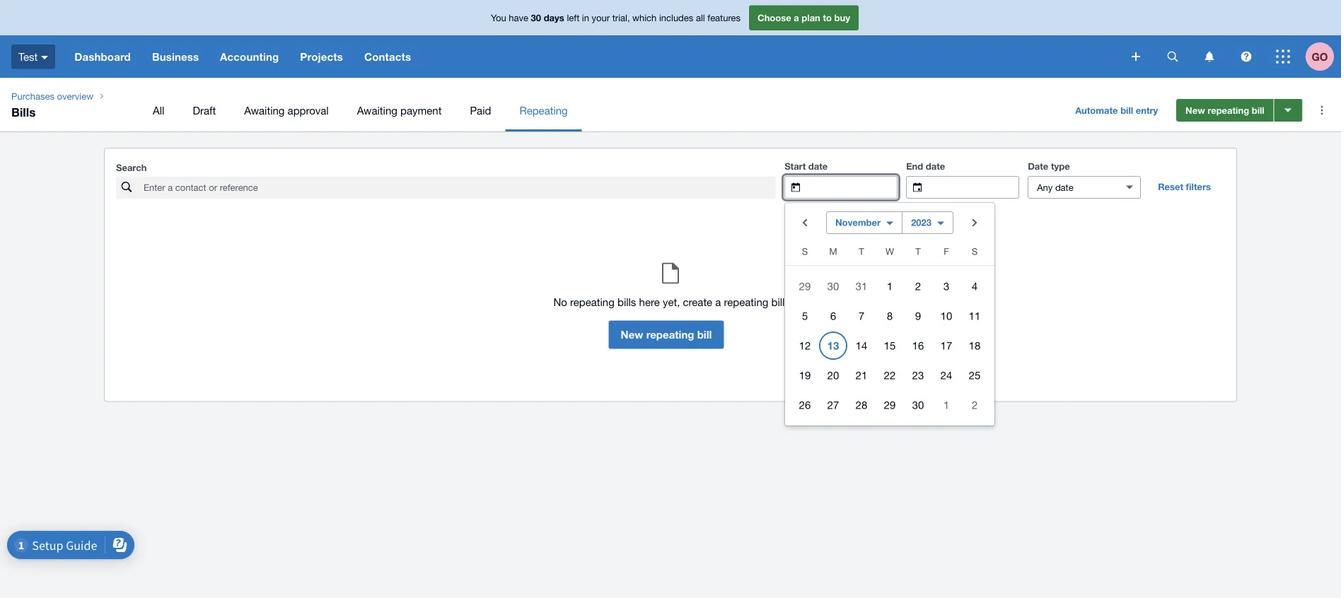 Task type: locate. For each thing, give the bounding box(es) containing it.
new repeating bill
[[1186, 105, 1265, 116], [621, 329, 712, 341]]

0 horizontal spatial date
[[809, 161, 828, 172]]

group
[[785, 203, 995, 426]]

0 horizontal spatial t
[[859, 246, 864, 257]]

2 t from the left
[[916, 246, 921, 257]]

t left w
[[859, 246, 864, 257]]

choose
[[758, 12, 791, 23]]

overflow menu image
[[1308, 96, 1336, 125]]

all link
[[139, 89, 179, 132]]

bill left overflow menu icon
[[1252, 105, 1265, 116]]

row down wed nov 22 2023 cell
[[785, 391, 995, 420]]

new repeating bill for new repeating bill button in the bills navigation
[[1186, 105, 1265, 116]]

s left the m
[[802, 246, 808, 257]]

0 vertical spatial a
[[794, 12, 799, 23]]

awaiting approval
[[244, 104, 329, 116]]

0 vertical spatial new repeating bill button
[[1177, 99, 1274, 122]]

menu
[[139, 89, 1056, 132]]

row up wed nov 15 2023 cell
[[785, 301, 995, 331]]

next month image
[[961, 209, 989, 237]]

bills navigation
[[0, 78, 1341, 132]]

s right 'f'
[[972, 246, 978, 257]]

fri nov 24 2023 cell
[[932, 362, 961, 390]]

awaiting approval link
[[230, 89, 343, 132]]

trial,
[[612, 12, 630, 23]]

Date type field
[[1029, 177, 1114, 198]]

wed nov 01 2023 cell
[[876, 272, 904, 301]]

have
[[509, 12, 528, 23]]

awaiting
[[244, 104, 285, 116], [357, 104, 398, 116]]

0 vertical spatial new
[[1186, 105, 1205, 116]]

1 awaiting from the left
[[244, 104, 285, 116]]

30
[[531, 12, 541, 23]]

3 row from the top
[[785, 301, 995, 331]]

go
[[1312, 50, 1328, 63]]

row up wed nov 08 2023 cell
[[785, 272, 995, 301]]

paid link
[[456, 89, 505, 132]]

end
[[906, 161, 923, 172]]

1 date from the left
[[809, 161, 828, 172]]

2 awaiting from the left
[[357, 104, 398, 116]]

banner containing dashboard
[[0, 0, 1341, 78]]

november
[[836, 217, 881, 228]]

sun nov 19 2023 cell
[[785, 362, 819, 390]]

purchases overview
[[11, 91, 93, 102]]

new
[[1186, 105, 1205, 116], [621, 329, 643, 341]]

sun nov 26 2023 cell
[[785, 391, 819, 420]]

0 horizontal spatial new
[[621, 329, 643, 341]]

bills
[[11, 105, 36, 119]]

date right end
[[926, 161, 945, 172]]

test button
[[0, 35, 64, 78]]

repeating inside bills navigation
[[1208, 105, 1249, 116]]

reset
[[1158, 181, 1184, 192]]

1 horizontal spatial bill
[[1121, 105, 1134, 116]]

2 row from the top
[[785, 272, 995, 301]]

5 row from the top
[[785, 361, 995, 391]]

menu containing all
[[139, 89, 1056, 132]]

1 horizontal spatial t
[[916, 246, 921, 257]]

1 vertical spatial new repeating bill
[[621, 329, 712, 341]]

row
[[785, 243, 995, 266], [785, 272, 995, 301], [785, 301, 995, 331], [785, 331, 995, 361], [785, 361, 995, 391], [785, 391, 995, 420]]

1 vertical spatial a
[[716, 296, 721, 308]]

awaiting left 'payment'
[[357, 104, 398, 116]]

1 vertical spatial new repeating bill button
[[609, 321, 724, 349]]

includes
[[659, 12, 694, 23]]

new repeating bill for the left new repeating bill button
[[621, 329, 712, 341]]

payment
[[400, 104, 442, 116]]

t left 'f'
[[916, 246, 921, 257]]

new down bills at left
[[621, 329, 643, 341]]

wed nov 15 2023 cell
[[876, 332, 904, 360]]

sat nov 25 2023 cell
[[961, 362, 995, 390]]

repeating
[[1208, 105, 1249, 116], [570, 296, 615, 308], [724, 296, 769, 308], [646, 329, 694, 341]]

automate bill entry button
[[1067, 99, 1167, 122]]

bill left entry
[[1121, 105, 1134, 116]]

new inside bills navigation
[[1186, 105, 1205, 116]]

new repeating bill button
[[1177, 99, 1274, 122], [609, 321, 724, 349]]

new repeating bill inside bills navigation
[[1186, 105, 1265, 116]]

banner
[[0, 0, 1341, 78]]

svg image
[[1276, 50, 1290, 64], [1168, 51, 1178, 62], [1205, 51, 1214, 62], [1241, 51, 1252, 62], [1132, 52, 1140, 61], [41, 56, 48, 59]]

buy
[[835, 12, 850, 23]]

a right the create
[[716, 296, 721, 308]]

grid
[[785, 243, 995, 420]]

1 horizontal spatial s
[[972, 246, 978, 257]]

1 horizontal spatial new
[[1186, 105, 1205, 116]]

wed nov 08 2023 cell
[[876, 302, 904, 330]]

2 s from the left
[[972, 246, 978, 257]]

row containing s
[[785, 243, 995, 266]]

accounting
[[220, 50, 279, 63]]

fri nov 17 2023 cell
[[932, 332, 961, 360]]

2 horizontal spatial bill
[[1252, 105, 1265, 116]]

awaiting for awaiting approval
[[244, 104, 285, 116]]

fri nov 10 2023 cell
[[932, 302, 961, 330]]

0 horizontal spatial s
[[802, 246, 808, 257]]

row down wed nov 15 2023 cell
[[785, 361, 995, 391]]

1 horizontal spatial date
[[926, 161, 945, 172]]

search
[[116, 162, 147, 173]]

thu nov 09 2023 cell
[[904, 302, 932, 330]]

a left plan
[[794, 12, 799, 23]]

contacts
[[364, 50, 411, 63]]

row group
[[785, 272, 995, 420]]

0 vertical spatial new repeating bill
[[1186, 105, 1265, 116]]

s
[[802, 246, 808, 257], [972, 246, 978, 257]]

1 horizontal spatial new repeating bill
[[1186, 105, 1265, 116]]

new for new repeating bill button in the bills navigation
[[1186, 105, 1205, 116]]

fri nov 03 2023 cell
[[932, 272, 961, 301]]

0 horizontal spatial awaiting
[[244, 104, 285, 116]]

date
[[1028, 161, 1049, 172]]

1 vertical spatial new
[[621, 329, 643, 341]]

bill inside automate bill entry popup button
[[1121, 105, 1134, 116]]

awaiting left approval
[[244, 104, 285, 116]]

1 row from the top
[[785, 243, 995, 266]]

tue nov 28 2023 cell
[[848, 391, 876, 420]]

type
[[1051, 161, 1070, 172]]

date right start
[[809, 161, 828, 172]]

create
[[683, 296, 713, 308]]

draft link
[[179, 89, 230, 132]]

new right entry
[[1186, 105, 1205, 116]]

End date field
[[933, 177, 1019, 198]]

projects
[[300, 50, 343, 63]]

no repeating bills here yet, create a repeating bill.
[[554, 296, 788, 308]]

grid containing s
[[785, 243, 995, 420]]

paid
[[470, 104, 491, 116]]

date type
[[1028, 161, 1070, 172]]

t
[[859, 246, 864, 257], [916, 246, 921, 257]]

navigation
[[64, 35, 1122, 78]]

1 horizontal spatial a
[[794, 12, 799, 23]]

row up wed nov 01 2023 cell
[[785, 243, 995, 266]]

date
[[809, 161, 828, 172], [926, 161, 945, 172]]

filters
[[1186, 181, 1211, 192]]

a
[[794, 12, 799, 23], [716, 296, 721, 308]]

0 horizontal spatial new repeating bill
[[621, 329, 712, 341]]

date for end date
[[926, 161, 945, 172]]

row up wed nov 22 2023 cell
[[785, 331, 995, 361]]

1 horizontal spatial awaiting
[[357, 104, 398, 116]]

test
[[18, 50, 38, 63]]

1 horizontal spatial new repeating bill button
[[1177, 99, 1274, 122]]

bill
[[1121, 105, 1134, 116], [1252, 105, 1265, 116], [697, 329, 712, 341]]

2 date from the left
[[926, 161, 945, 172]]

bill down the create
[[697, 329, 712, 341]]

group containing november
[[785, 203, 995, 426]]



Task type: describe. For each thing, give the bounding box(es) containing it.
days
[[544, 12, 564, 23]]

draft
[[193, 104, 216, 116]]

business
[[152, 50, 199, 63]]

all
[[153, 104, 164, 116]]

new repeating bill button inside bills navigation
[[1177, 99, 1274, 122]]

no
[[554, 296, 567, 308]]

features
[[708, 12, 741, 23]]

mon nov 27 2023 cell
[[819, 391, 848, 420]]

reset filters button
[[1150, 175, 1220, 198]]

sat nov 18 2023 cell
[[961, 332, 995, 360]]

reset filters
[[1158, 181, 1211, 192]]

your
[[592, 12, 610, 23]]

tue nov 21 2023 cell
[[848, 362, 876, 390]]

bills
[[618, 296, 636, 308]]

dashboard
[[74, 50, 131, 63]]

business button
[[141, 35, 209, 78]]

date for start date
[[809, 161, 828, 172]]

Search field
[[142, 177, 776, 198]]

entry
[[1136, 105, 1158, 116]]

f
[[944, 246, 949, 257]]

all
[[696, 12, 705, 23]]

approval
[[288, 104, 329, 116]]

you have 30 days left in your trial, which includes all features
[[491, 12, 741, 23]]

0 horizontal spatial a
[[716, 296, 721, 308]]

1 s from the left
[[802, 246, 808, 257]]

mon nov 13 2023 cell
[[819, 332, 848, 360]]

sun nov 05 2023 cell
[[785, 302, 819, 330]]

awaiting payment
[[357, 104, 442, 116]]

wed nov 29 2023 cell
[[876, 391, 904, 420]]

awaiting for awaiting payment
[[357, 104, 398, 116]]

choose a plan to buy
[[758, 12, 850, 23]]

start date
[[785, 161, 828, 172]]

w
[[886, 246, 894, 257]]

in
[[582, 12, 589, 23]]

bill.
[[772, 296, 788, 308]]

2023
[[911, 217, 932, 228]]

0 horizontal spatial bill
[[697, 329, 712, 341]]

a inside banner
[[794, 12, 799, 23]]

yet,
[[663, 296, 680, 308]]

here
[[639, 296, 660, 308]]

purchases overview link
[[6, 89, 99, 103]]

new for the left new repeating bill button
[[621, 329, 643, 341]]

thu nov 23 2023 cell
[[904, 362, 932, 390]]

menu inside bills navigation
[[139, 89, 1056, 132]]

tue nov 14 2023 cell
[[848, 332, 876, 360]]

navigation containing dashboard
[[64, 35, 1122, 78]]

plan
[[802, 12, 821, 23]]

svg image inside 'test' popup button
[[41, 56, 48, 59]]

thu nov 30 2023 cell
[[904, 391, 932, 420]]

thu nov 02 2023 cell
[[904, 272, 932, 301]]

0 horizontal spatial new repeating bill button
[[609, 321, 724, 349]]

end date
[[906, 161, 945, 172]]

to
[[823, 12, 832, 23]]

contacts button
[[354, 35, 422, 78]]

previous month image
[[791, 209, 819, 237]]

start
[[785, 161, 806, 172]]

which
[[633, 12, 657, 23]]

you
[[491, 12, 506, 23]]

automate
[[1075, 105, 1118, 116]]

sun nov 12 2023 cell
[[785, 332, 819, 360]]

mon nov 06 2023 cell
[[819, 302, 848, 330]]

sat nov 04 2023 cell
[[961, 272, 995, 301]]

tue nov 07 2023 cell
[[848, 302, 876, 330]]

m
[[829, 246, 837, 257]]

awaiting payment link
[[343, 89, 456, 132]]

sat nov 11 2023 cell
[[961, 302, 995, 330]]

repeating link
[[505, 89, 582, 132]]

automate bill entry
[[1075, 105, 1158, 116]]

wed nov 22 2023 cell
[[876, 362, 904, 390]]

purchases
[[11, 91, 54, 102]]

left
[[567, 12, 580, 23]]

projects button
[[290, 35, 354, 78]]

accounting button
[[209, 35, 290, 78]]

mon nov 20 2023 cell
[[819, 362, 848, 390]]

4 row from the top
[[785, 331, 995, 361]]

Start date field
[[812, 177, 897, 198]]

repeating
[[520, 104, 568, 116]]

6 row from the top
[[785, 391, 995, 420]]

thu nov 16 2023 cell
[[904, 332, 932, 360]]

dashboard link
[[64, 35, 141, 78]]

1 t from the left
[[859, 246, 864, 257]]

overview
[[57, 91, 93, 102]]

go button
[[1306, 35, 1341, 78]]



Task type: vqa. For each thing, say whether or not it's contained in the screenshot.
Case
no



